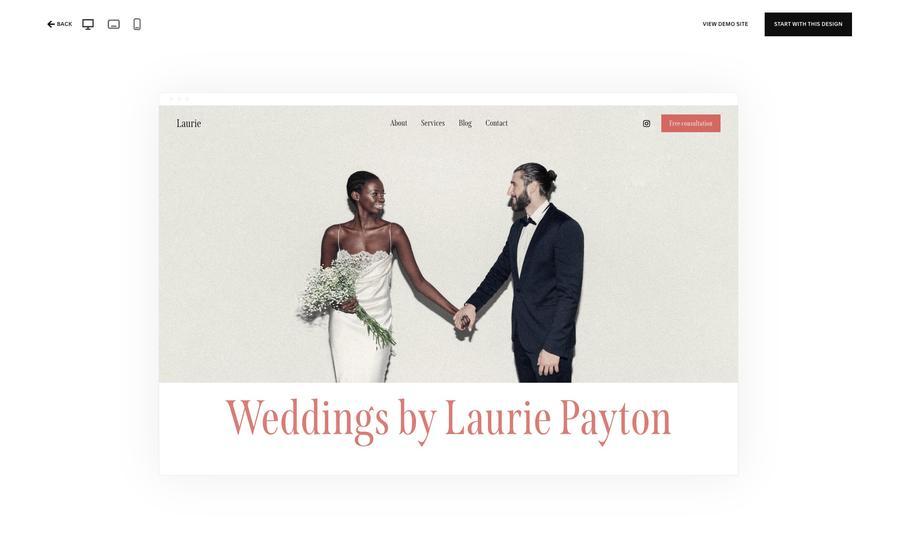 Task type: describe. For each thing, give the bounding box(es) containing it.
loam image
[[70, 472, 303, 544]]

start with this design
[[774, 21, 843, 27]]

6 - from the left
[[245, 22, 248, 30]]

4 - from the left
[[168, 22, 171, 30]]

back
[[57, 21, 72, 27]]

1 - from the left
[[62, 22, 64, 30]]

local
[[283, 22, 301, 30]]

meriden
[[594, 403, 626, 412]]

myhra image
[[332, 472, 565, 544]]

lakshi image
[[595, 0, 828, 25]]

5 - from the left
[[211, 22, 214, 30]]

online
[[19, 22, 41, 30]]

online store - portfolio - memberships - blog - scheduling - courses - services - local business
[[19, 22, 332, 30]]

start
[[774, 21, 791, 27]]

scheduling
[[173, 22, 210, 30]]

view demo site link
[[703, 12, 748, 36]]

templates
[[109, 451, 156, 462]]

design
[[822, 21, 843, 27]]

view
[[703, 21, 717, 27]]

courses templates (
[[69, 451, 161, 462]]

portfolio
[[66, 22, 94, 30]]

2 - from the left
[[96, 22, 98, 30]]

laurie image
[[70, 83, 303, 394]]

preview template on a desktop device image
[[79, 17, 97, 31]]



Task type: locate. For each thing, give the bounding box(es) containing it.
sackett
[[332, 403, 363, 412]]

memberships
[[100, 22, 146, 30]]

7 - from the left
[[279, 22, 282, 30]]

- right 'blog'
[[168, 22, 171, 30]]

- left local
[[279, 22, 282, 30]]

0 vertical spatial courses
[[216, 22, 243, 30]]

services
[[249, 22, 277, 30]]

view demo site
[[703, 21, 748, 27]]

- right store
[[62, 22, 64, 30]]

- left the preview template on a tablet device image
[[96, 22, 98, 30]]

preview template on a mobile device image
[[131, 18, 144, 31]]

kusa image
[[595, 472, 828, 544]]

blog
[[152, 22, 167, 30]]

site
[[737, 21, 748, 27]]

-
[[62, 22, 64, 30], [96, 22, 98, 30], [147, 22, 150, 30], [168, 22, 171, 30], [211, 22, 214, 30], [245, 22, 248, 30], [279, 22, 282, 30]]

store
[[42, 22, 60, 30]]

with
[[793, 21, 807, 27]]

back button
[[45, 15, 75, 34]]

- left services
[[245, 22, 248, 30]]

meriden image
[[595, 83, 828, 394]]

this
[[808, 21, 820, 27]]

3 - from the left
[[147, 22, 150, 30]]

remove laurie from your favorites list image
[[286, 404, 296, 414]]

business
[[303, 22, 332, 30]]

- right scheduling
[[211, 22, 214, 30]]

0 horizontal spatial courses
[[69, 451, 107, 462]]

sackett image
[[332, 83, 565, 394]]

preview template on a tablet device image
[[105, 17, 122, 32]]

start with this design button
[[765, 12, 852, 36]]

courses
[[216, 22, 243, 30], [69, 451, 107, 462]]

irving image
[[70, 0, 303, 25]]

1 vertical spatial courses
[[69, 451, 107, 462]]

1 horizontal spatial courses
[[216, 22, 243, 30]]

demo
[[718, 21, 735, 27]]

- left 'blog'
[[147, 22, 150, 30]]

(
[[158, 451, 161, 462]]



Task type: vqa. For each thing, say whether or not it's contained in the screenshot.
Tantillo image
no



